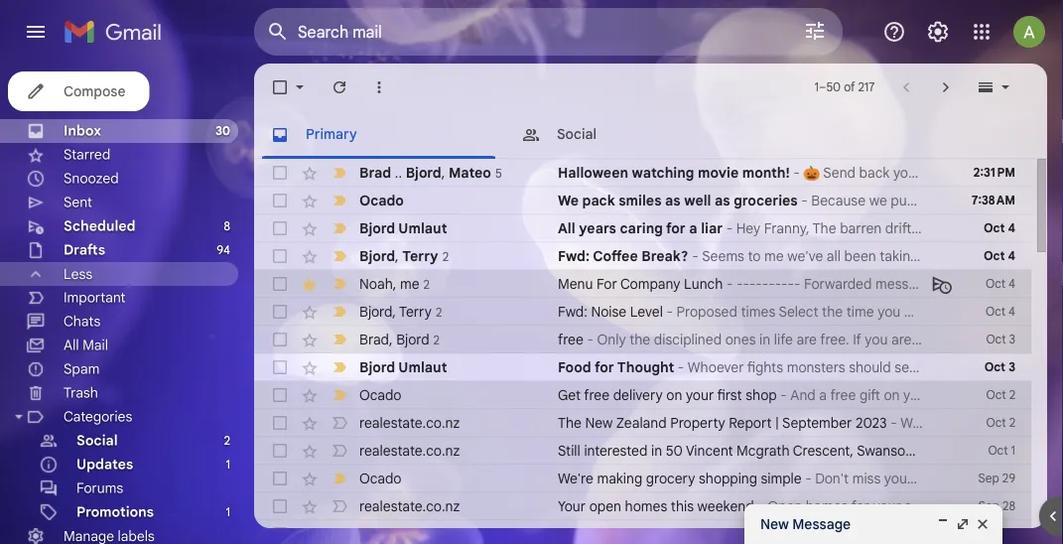 Task type: vqa. For each thing, say whether or not it's contained in the screenshot.


Task type: describe. For each thing, give the bounding box(es) containing it.
spam
[[64, 360, 100, 378]]

28 for ocado
[[1003, 527, 1016, 542]]

get
[[558, 386, 581, 404]]

compose button
[[8, 71, 149, 111]]

new message
[[761, 515, 851, 533]]

realestate.co.nz for the new zealand property report | september 2023
[[359, 414, 460, 431]]

get free delivery on your first shop -
[[558, 386, 791, 404]]

oct for all years caring for a liar -
[[984, 221, 1005, 236]]

oct 4 for all years caring for a liar -
[[984, 221, 1016, 236]]

watching
[[632, 164, 694, 181]]

oct for free -
[[987, 332, 1006, 347]]

categories
[[64, 408, 132, 426]]

Search mail text field
[[298, 22, 748, 42]]

all years caring for a liar -
[[558, 219, 737, 237]]

10 row from the top
[[254, 409, 1032, 437]]

5
[[495, 166, 502, 180]]

7 row from the top
[[254, 326, 1032, 354]]

- right lunch
[[727, 275, 733, 292]]

important according to google magic. switch for we're making grocery shopping simple
[[330, 469, 350, 489]]

2 inside noah , me 2
[[424, 277, 430, 292]]

starred
[[64, 146, 110, 163]]

oct for fwd: noise level -
[[986, 304, 1006, 319]]

liar
[[701, 219, 723, 237]]

pack
[[582, 192, 615, 209]]

4 row from the top
[[254, 242, 1032, 270]]

oct for the new zealand property report | september 2023 -
[[987, 416, 1007, 430]]

2 inside brad , bjord 2
[[434, 332, 440, 347]]

chats
[[64, 313, 101, 330]]

chats link
[[64, 313, 101, 330]]

- down simple
[[758, 498, 764, 515]]

snoozed
[[64, 170, 119, 187]]

9 row from the top
[[254, 381, 1032, 409]]

promotions link
[[76, 503, 154, 521]]

first for ocado
[[723, 525, 748, 543]]

terry for fwd: coffee break?
[[402, 247, 439, 264]]

4 for fwd: coffee break? -
[[1008, 249, 1016, 264]]

trash link
[[64, 384, 98, 402]]

important
[[64, 289, 126, 306]]

4 for all years caring for a liar -
[[1008, 221, 1016, 236]]

lunch
[[684, 275, 723, 292]]

starred link
[[64, 146, 110, 163]]

weekend
[[698, 498, 754, 515]]

food for thought -
[[558, 358, 688, 376]]

29
[[1003, 471, 1016, 486]]

older image
[[936, 77, 956, 97]]

promotions
[[76, 503, 154, 521]]

7:38 am
[[972, 193, 1016, 208]]

oct for get free delivery on your first shop -
[[987, 388, 1007, 403]]

the new zealand property report | september 2023 -
[[558, 414, 901, 431]]

shop inside anna, here's 25% off your first ocado grocery shop link
[[850, 525, 881, 543]]

still
[[558, 442, 581, 459]]

anna, here's 25% off your first ocado grocery shop
[[558, 525, 881, 543]]

social inside "tab"
[[557, 126, 597, 143]]

search mail image
[[260, 14, 296, 50]]

important mainly because you often read messages with this label. switch for free -
[[330, 330, 350, 350]]

1 as from the left
[[665, 192, 681, 209]]

important according to google magic. switch for get free delivery on your first shop
[[330, 385, 350, 405]]

your for off
[[691, 525, 720, 543]]

anna,
[[558, 525, 594, 543]]

4 for menu for company lunch -
[[1009, 277, 1016, 291]]

- right 2023
[[891, 414, 897, 431]]

4 for fwd: noise level -
[[1009, 304, 1016, 319]]

all for all mail
[[64, 337, 79, 354]]

important mainly because you often read messages with this label. switch for fwd: noise level -
[[330, 302, 350, 322]]

scheduled
[[64, 217, 136, 235]]

1 vertical spatial free
[[584, 386, 610, 404]]

message
[[793, 515, 851, 533]]

social link
[[76, 432, 118, 449]]

..
[[395, 164, 402, 181]]

menu
[[558, 275, 593, 292]]

94
[[217, 243, 230, 258]]

your
[[558, 498, 586, 515]]

row containing noah
[[254, 270, 1032, 298]]

on
[[667, 386, 683, 404]]

drafts
[[64, 241, 105, 259]]

navigation containing compose
[[0, 64, 254, 544]]

categories link
[[64, 408, 132, 426]]

ocado for we're making grocery shopping simple
[[359, 470, 402, 487]]

ocado for we pack smiles as well as groceries
[[359, 192, 404, 209]]

caring
[[620, 219, 663, 237]]

?
[[917, 442, 925, 459]]

2 as from the left
[[715, 192, 731, 209]]

forums
[[76, 480, 123, 497]]

important according to google magic. switch for all years caring for a liar
[[330, 218, 350, 238]]

we
[[558, 192, 579, 209]]

0 vertical spatial shop
[[746, 386, 777, 404]]

25%
[[640, 525, 667, 543]]

- right simple
[[805, 470, 812, 487]]

, for fwd: noise level
[[393, 303, 396, 320]]

oct 3 for food for thought -
[[985, 360, 1016, 375]]

property
[[670, 414, 726, 431]]

delivery
[[613, 386, 663, 404]]

coffee
[[593, 247, 638, 265]]

8
[[224, 219, 230, 234]]

here's
[[598, 525, 636, 543]]

we're
[[558, 470, 594, 487]]

2 not important switch from the top
[[330, 441, 350, 461]]

0 horizontal spatial for
[[595, 358, 614, 376]]

company
[[621, 275, 681, 292]]

anna, here's 25% off your first ocado grocery shop link
[[558, 524, 923, 544]]

fwd: noise level -
[[558, 303, 677, 320]]

halloween watching movie month!
[[558, 164, 790, 181]]

free -
[[558, 331, 597, 348]]

brad for ,
[[359, 330, 389, 348]]

this
[[671, 498, 694, 515]]

- right liar
[[727, 219, 733, 237]]

thought
[[617, 358, 675, 376]]

umlaut for all
[[399, 219, 447, 237]]

fwd: for fwd: coffee break?
[[558, 247, 590, 265]]

sep for we're making grocery shopping simple -
[[979, 471, 1000, 486]]

bjord umlaut for all years caring for a liar
[[359, 219, 447, 237]]

shopping
[[699, 470, 758, 487]]

important according to google magic. switch for menu for company lunch
[[330, 274, 350, 294]]

smiles
[[619, 192, 662, 209]]

we pack smiles as well as groceries -
[[558, 192, 812, 209]]

28 for realestate.co.nz
[[1003, 499, 1016, 514]]

break?
[[642, 247, 689, 265]]

important mainly because you often read messages with this label. switch for fwd: coffee break? -
[[330, 246, 350, 266]]

0 horizontal spatial social
[[76, 432, 118, 449]]

support image
[[883, 20, 907, 44]]

a
[[689, 219, 698, 237]]

vincent
[[686, 442, 733, 459]]

inbox link
[[64, 122, 101, 140]]

sep 29
[[979, 471, 1016, 486]]

- up september
[[781, 386, 787, 404]]

of
[[844, 80, 856, 95]]

groceries
[[734, 192, 798, 209]]

sep 28 for realestate.co.nz
[[979, 499, 1016, 514]]

oct 4 for menu for company lunch -
[[986, 277, 1016, 291]]

mail
[[83, 337, 108, 354]]

fwd: coffee break? -
[[558, 247, 702, 265]]

important because you marked it as important. switch
[[330, 357, 350, 377]]

social tab
[[505, 111, 756, 159]]

14 row from the top
[[254, 520, 1032, 544]]

, for menu for company lunch
[[393, 275, 397, 292]]

for
[[597, 275, 617, 292]]

8 row from the top
[[254, 354, 1032, 381]]

realestate.co.nz for your open homes this weekend
[[359, 498, 460, 515]]

1 row from the top
[[254, 159, 1032, 187]]



Task type: locate. For each thing, give the bounding box(es) containing it.
row up thought
[[254, 326, 1032, 354]]

grocery inside anna, here's 25% off your first ocado grocery shop link
[[797, 525, 846, 543]]

0 vertical spatial oct 3
[[987, 332, 1016, 347]]

2 3 from the top
[[1009, 360, 1016, 375]]

1 sep from the top
[[979, 471, 1000, 486]]

zealand
[[617, 414, 667, 431]]

0 vertical spatial umlaut
[[399, 219, 447, 237]]

homes
[[625, 498, 668, 515]]

me
[[400, 275, 420, 292]]

first up the new zealand property report | september 2023 -
[[717, 386, 742, 404]]

1 umlaut from the top
[[399, 219, 447, 237]]

oct for menu for company lunch -
[[986, 277, 1006, 291]]

sep 28 up close icon in the right bottom of the page
[[979, 499, 1016, 514]]

social down categories link
[[76, 432, 118, 449]]

noah , me 2
[[359, 275, 430, 292]]

in
[[651, 442, 662, 459]]

terry up me
[[402, 247, 439, 264]]

- down 🎃 image
[[802, 192, 808, 209]]

1 horizontal spatial 50
[[827, 80, 841, 95]]

noah
[[359, 275, 393, 292]]

main content containing primary
[[254, 64, 1048, 544]]

all
[[558, 219, 576, 237], [64, 337, 79, 354]]

oct for fwd: coffee break? -
[[984, 249, 1005, 264]]

1 vertical spatial brad
[[359, 330, 389, 348]]

sep 28
[[979, 499, 1016, 514], [979, 527, 1016, 542]]

toggle split pane mode image
[[976, 77, 996, 97]]

11 row from the top
[[254, 437, 1032, 465]]

3 important according to google magic. switch from the top
[[330, 274, 350, 294]]

2023
[[856, 414, 887, 431]]

50 inside row
[[666, 442, 683, 459]]

important mainly because you often read messages with this label. switch
[[330, 163, 350, 183], [330, 246, 350, 266], [330, 302, 350, 322], [330, 330, 350, 350]]

6 row from the top
[[254, 298, 1032, 326]]

2
[[443, 249, 449, 264], [424, 277, 430, 292], [436, 305, 442, 320], [434, 332, 440, 347], [1010, 388, 1016, 403], [1010, 416, 1016, 430], [224, 433, 230, 448]]

inbox
[[64, 122, 101, 140]]

settings image
[[927, 20, 950, 44]]

- up on
[[678, 358, 684, 376]]

well
[[684, 192, 712, 209]]

row
[[254, 159, 1032, 187], [254, 187, 1032, 214], [254, 214, 1032, 242], [254, 242, 1032, 270], [254, 270, 1032, 298], [254, 298, 1032, 326], [254, 326, 1032, 354], [254, 354, 1032, 381], [254, 381, 1032, 409], [254, 409, 1032, 437], [254, 437, 1032, 465], [254, 465, 1032, 493], [254, 493, 1032, 520], [254, 520, 1032, 544]]

1 brad from the top
[[359, 164, 392, 181]]

13 row from the top
[[254, 493, 1032, 520]]

0 vertical spatial social
[[557, 126, 597, 143]]

row up caring
[[254, 187, 1032, 214]]

- up food
[[587, 331, 594, 348]]

close image
[[975, 516, 991, 532]]

row up "level"
[[254, 270, 1032, 298]]

trash
[[64, 384, 98, 402]]

1 vertical spatial 28
[[1003, 527, 1016, 542]]

grocery
[[646, 470, 696, 487], [797, 525, 846, 543]]

1 horizontal spatial social
[[557, 126, 597, 143]]

0 vertical spatial oct 2
[[987, 388, 1016, 403]]

1 vertical spatial 3
[[1009, 360, 1016, 375]]

umlaut down brad , bjord 2
[[399, 358, 447, 376]]

0 vertical spatial new
[[585, 414, 613, 431]]

1 vertical spatial grocery
[[797, 525, 846, 543]]

row up '25%'
[[254, 493, 1032, 520]]

1 horizontal spatial free
[[584, 386, 610, 404]]

interested
[[584, 442, 648, 459]]

brad
[[359, 164, 392, 181], [359, 330, 389, 348]]

for left the a
[[666, 219, 686, 237]]

oct
[[984, 221, 1005, 236], [984, 249, 1005, 264], [986, 277, 1006, 291], [986, 304, 1006, 319], [987, 332, 1006, 347], [985, 360, 1006, 375], [987, 388, 1007, 403], [987, 416, 1007, 430], [989, 443, 1008, 458]]

2 sep 28 from the top
[[979, 527, 1016, 542]]

off
[[670, 525, 688, 543]]

- up groceries
[[790, 164, 804, 181]]

1 vertical spatial shop
[[850, 525, 881, 543]]

row down homes
[[254, 520, 1032, 544]]

bjord umlaut down brad , bjord 2
[[359, 358, 447, 376]]

0 vertical spatial sep
[[979, 471, 1000, 486]]

0 vertical spatial 50
[[827, 80, 841, 95]]

simple
[[761, 470, 802, 487]]

sep left the 29
[[979, 471, 1000, 486]]

0 vertical spatial 3
[[1009, 332, 1016, 347]]

your
[[686, 386, 714, 404], [691, 525, 720, 543]]

brad .. bjord , mateo 5
[[359, 164, 502, 181]]

1 50 of 217
[[815, 80, 875, 95]]

1 important according to google magic. switch from the top
[[330, 191, 350, 211]]

advanced search options image
[[795, 11, 835, 51]]

as
[[665, 192, 681, 209], [715, 192, 731, 209]]

all for all years caring for a liar -
[[558, 219, 576, 237]]

important according to google magic. switch for we pack smiles as well as groceries
[[330, 191, 350, 211]]

28 right close icon in the right bottom of the page
[[1003, 527, 1016, 542]]

fwd:
[[558, 247, 590, 265], [558, 303, 588, 320]]

main content
[[254, 64, 1048, 544]]

mateo
[[449, 164, 491, 181]]

row up smiles
[[254, 159, 1032, 187]]

5 important according to google magic. switch from the top
[[330, 469, 350, 489]]

1 horizontal spatial new
[[761, 515, 789, 533]]

sent
[[64, 194, 92, 211]]

terry for fwd: noise level
[[399, 303, 432, 320]]

oct 3 for free -
[[987, 332, 1016, 347]]

first for shop
[[717, 386, 742, 404]]

0 vertical spatial 28
[[1003, 499, 1016, 514]]

2 sep from the top
[[979, 499, 1000, 514]]

0 vertical spatial free
[[558, 331, 584, 348]]

1 vertical spatial oct 2
[[987, 416, 1016, 430]]

1 horizontal spatial all
[[558, 219, 576, 237]]

1 horizontal spatial for
[[666, 219, 686, 237]]

drafts link
[[64, 241, 105, 259]]

2 28 from the top
[[1003, 527, 1016, 542]]

None search field
[[254, 8, 843, 56]]

not important switch
[[330, 413, 350, 433], [330, 441, 350, 461], [330, 497, 350, 516], [330, 524, 350, 544]]

1 bjord umlaut from the top
[[359, 219, 447, 237]]

sep for your open homes this weekend -
[[979, 499, 1000, 514]]

0 vertical spatial fwd:
[[558, 247, 590, 265]]

for right food
[[595, 358, 614, 376]]

ocado for get free delivery on your first shop
[[359, 386, 402, 404]]

, for fwd: coffee break?
[[395, 247, 399, 264]]

2 vertical spatial sep
[[979, 527, 1000, 542]]

fwd: down 'menu'
[[558, 303, 588, 320]]

sep right pop out icon
[[979, 527, 1000, 542]]

umlaut down brad .. bjord , mateo 5 at the left of the page
[[399, 219, 447, 237]]

oct 2 for the new zealand property report | september 2023 -
[[987, 416, 1016, 430]]

the
[[558, 414, 582, 431]]

0 vertical spatial bjord umlaut
[[359, 219, 447, 237]]

row down delivery at the right bottom of page
[[254, 409, 1032, 437]]

pop out image
[[955, 516, 971, 532]]

row down smiles
[[254, 214, 1032, 242]]

report
[[729, 414, 772, 431]]

1 horizontal spatial as
[[715, 192, 731, 209]]

2 important according to google magic. switch from the top
[[330, 218, 350, 238]]

2 fwd: from the top
[[558, 303, 588, 320]]

1
[[815, 80, 819, 95], [1011, 443, 1016, 458], [226, 457, 230, 472], [226, 505, 230, 520]]

grocery down simple
[[797, 525, 846, 543]]

your right off
[[691, 525, 720, 543]]

1 vertical spatial terry
[[399, 303, 432, 320]]

1 vertical spatial sep
[[979, 499, 1000, 514]]

row down menu for company lunch -
[[254, 298, 1032, 326]]

4 important according to google magic. switch from the top
[[330, 385, 350, 405]]

new
[[585, 414, 613, 431], [761, 515, 789, 533]]

0 vertical spatial realestate.co.nz
[[359, 414, 460, 431]]

bjord , terry 2 for fwd: coffee break? -
[[359, 247, 449, 264]]

0 horizontal spatial shop
[[746, 386, 777, 404]]

1 vertical spatial realestate.co.nz
[[359, 442, 460, 459]]

0 horizontal spatial all
[[64, 337, 79, 354]]

your open homes this weekend -
[[558, 498, 768, 515]]

terry down me
[[399, 303, 432, 320]]

12 row from the top
[[254, 465, 1032, 493]]

1 vertical spatial social
[[76, 432, 118, 449]]

open
[[589, 498, 622, 515]]

important according to google magic. switch
[[330, 191, 350, 211], [330, 218, 350, 238], [330, 274, 350, 294], [330, 385, 350, 405], [330, 469, 350, 489]]

1 28 from the top
[[1003, 499, 1016, 514]]

fwd: for fwd: noise level
[[558, 303, 588, 320]]

all left mail
[[64, 337, 79, 354]]

0 vertical spatial bjord , terry 2
[[359, 247, 449, 264]]

1 horizontal spatial shop
[[850, 525, 881, 543]]

bjord , terry 2 for fwd: noise level -
[[359, 303, 442, 320]]

50 left of
[[827, 80, 841, 95]]

1 important mainly because you often read messages with this label. switch from the top
[[330, 163, 350, 183]]

all down "we"
[[558, 219, 576, 237]]

oct 1
[[989, 443, 1016, 458]]

forums link
[[76, 480, 123, 497]]

september
[[783, 414, 852, 431]]

shop
[[746, 386, 777, 404], [850, 525, 881, 543]]

brad left ..
[[359, 164, 392, 181]]

3 for food for thought -
[[1009, 360, 1016, 375]]

fwd: up 'menu'
[[558, 247, 590, 265]]

still interested in 50 vincent mcgrath crescent, swanson ?
[[558, 442, 925, 459]]

, for free
[[389, 330, 393, 348]]

1 bjord , terry 2 from the top
[[359, 247, 449, 264]]

1 oct 2 from the top
[[987, 388, 1016, 403]]

50
[[827, 80, 841, 95], [666, 442, 683, 459]]

2 oct 2 from the top
[[987, 416, 1016, 430]]

bjord
[[406, 164, 442, 181], [359, 219, 395, 237], [359, 247, 395, 264], [359, 303, 393, 320], [396, 330, 430, 348], [359, 358, 395, 376]]

noise
[[591, 303, 627, 320]]

bjord , terry 2 up brad , bjord 2
[[359, 303, 442, 320]]

0 horizontal spatial 50
[[666, 442, 683, 459]]

1 vertical spatial oct 3
[[985, 360, 1016, 375]]

all inside navigation
[[64, 337, 79, 354]]

0 horizontal spatial as
[[665, 192, 681, 209]]

oct 3
[[987, 332, 1016, 347], [985, 360, 1016, 375]]

your for on
[[686, 386, 714, 404]]

food
[[558, 358, 592, 376]]

2 bjord umlaut from the top
[[359, 358, 447, 376]]

0 horizontal spatial free
[[558, 331, 584, 348]]

1 vertical spatial bjord , terry 2
[[359, 303, 442, 320]]

tab list
[[254, 111, 1048, 159]]

all inside row
[[558, 219, 576, 237]]

0 vertical spatial grocery
[[646, 470, 696, 487]]

1 vertical spatial sep 28
[[979, 527, 1016, 542]]

28 down the 29
[[1003, 499, 1016, 514]]

navigation
[[0, 64, 254, 544]]

oct 4 for fwd: noise level -
[[986, 304, 1016, 319]]

0 vertical spatial first
[[717, 386, 742, 404]]

sep
[[979, 471, 1000, 486], [979, 499, 1000, 514], [979, 527, 1000, 542]]

row down zealand
[[254, 437, 1032, 465]]

shop up report
[[746, 386, 777, 404]]

grocery up the your open homes this weekend -
[[646, 470, 696, 487]]

free up food
[[558, 331, 584, 348]]

2 umlaut from the top
[[399, 358, 447, 376]]

free right 'get' at the right bottom of the page
[[584, 386, 610, 404]]

0 vertical spatial for
[[666, 219, 686, 237]]

0 vertical spatial all
[[558, 219, 576, 237]]

shop left minimize image
[[850, 525, 881, 543]]

2 row from the top
[[254, 187, 1032, 214]]

2 brad from the top
[[359, 330, 389, 348]]

0 horizontal spatial grocery
[[646, 470, 696, 487]]

brad down noah
[[359, 330, 389, 348]]

1 fwd: from the top
[[558, 247, 590, 265]]

primary tab
[[254, 111, 503, 159]]

bjord umlaut for food for thought
[[359, 358, 447, 376]]

refresh image
[[330, 77, 350, 97]]

new down simple
[[761, 515, 789, 533]]

bjord , terry 2
[[359, 247, 449, 264], [359, 303, 442, 320]]

row up delivery at the right bottom of page
[[254, 354, 1032, 381]]

first down weekend
[[723, 525, 748, 543]]

less button
[[0, 262, 238, 286]]

years
[[579, 219, 617, 237]]

1 vertical spatial 50
[[666, 442, 683, 459]]

3 row from the top
[[254, 214, 1032, 242]]

0 vertical spatial your
[[686, 386, 714, 404]]

1 vertical spatial new
[[761, 515, 789, 533]]

all mail link
[[64, 337, 108, 354]]

1 sep 28 from the top
[[979, 499, 1016, 514]]

free
[[558, 331, 584, 348], [584, 386, 610, 404]]

28
[[1003, 499, 1016, 514], [1003, 527, 1016, 542]]

movie
[[698, 164, 739, 181]]

2 bjord , terry 2 from the top
[[359, 303, 442, 320]]

2:31 pm
[[974, 165, 1016, 180]]

ocado
[[359, 192, 404, 209], [359, 386, 402, 404], [359, 470, 402, 487], [359, 525, 402, 543], [751, 525, 793, 543]]

1 vertical spatial your
[[691, 525, 720, 543]]

sep up close icon in the right bottom of the page
[[979, 499, 1000, 514]]

1 not important switch from the top
[[330, 413, 350, 433]]

making
[[597, 470, 643, 487]]

1 vertical spatial all
[[64, 337, 79, 354]]

month!
[[743, 164, 790, 181]]

3
[[1009, 332, 1016, 347], [1009, 360, 1016, 375]]

mcgrath
[[737, 442, 790, 459]]

sep 28 for ocado
[[979, 527, 1016, 542]]

2 realestate.co.nz from the top
[[359, 442, 460, 459]]

🎃 image
[[804, 165, 820, 182]]

main menu image
[[24, 20, 48, 44]]

updates link
[[76, 456, 133, 473]]

all mail
[[64, 337, 108, 354]]

0 vertical spatial sep 28
[[979, 499, 1016, 514]]

,
[[442, 164, 445, 181], [395, 247, 399, 264], [393, 275, 397, 292], [393, 303, 396, 320], [389, 330, 393, 348]]

4 important mainly because you often read messages with this label. switch from the top
[[330, 330, 350, 350]]

as left well
[[665, 192, 681, 209]]

snoozed link
[[64, 170, 119, 187]]

oct for food for thought -
[[985, 360, 1006, 375]]

row up menu for company lunch -
[[254, 242, 1032, 270]]

bjord , terry 2 up me
[[359, 247, 449, 264]]

brad for ..
[[359, 164, 392, 181]]

crescent,
[[793, 442, 854, 459]]

30
[[216, 124, 230, 139]]

halloween
[[558, 164, 629, 181]]

2 important mainly because you often read messages with this label. switch from the top
[[330, 246, 350, 266]]

3 sep from the top
[[979, 527, 1000, 542]]

swanson
[[857, 442, 914, 459]]

sent link
[[64, 194, 92, 211]]

row up homes
[[254, 465, 1032, 493]]

new right "the" at the bottom
[[585, 414, 613, 431]]

1 vertical spatial first
[[723, 525, 748, 543]]

4 not important switch from the top
[[330, 524, 350, 544]]

3 realestate.co.nz from the top
[[359, 498, 460, 515]]

scheduled link
[[64, 217, 136, 235]]

has scheduled message image
[[932, 274, 952, 294]]

oct 4 for fwd: coffee break? -
[[984, 249, 1016, 264]]

bjord umlaut up me
[[359, 219, 447, 237]]

minimize image
[[935, 516, 951, 532]]

tab list containing primary
[[254, 111, 1048, 159]]

oct 2 for get free delivery on your first shop -
[[987, 388, 1016, 403]]

1 vertical spatial umlaut
[[399, 358, 447, 376]]

0 horizontal spatial new
[[585, 414, 613, 431]]

important link
[[64, 289, 126, 306]]

we're making grocery shopping simple -
[[558, 470, 815, 487]]

umlaut for food
[[399, 358, 447, 376]]

1 vertical spatial bjord umlaut
[[359, 358, 447, 376]]

1 realestate.co.nz from the top
[[359, 414, 460, 431]]

3 for free -
[[1009, 332, 1016, 347]]

row up zealand
[[254, 381, 1032, 409]]

- right "level"
[[667, 303, 673, 320]]

1 3 from the top
[[1009, 332, 1016, 347]]

1 vertical spatial fwd:
[[558, 303, 588, 320]]

0 vertical spatial terry
[[402, 247, 439, 264]]

sep 28 right pop out icon
[[979, 527, 1016, 542]]

1 horizontal spatial grocery
[[797, 525, 846, 543]]

as right well
[[715, 192, 731, 209]]

50 right in
[[666, 442, 683, 459]]

4
[[1008, 221, 1016, 236], [1008, 249, 1016, 264], [1009, 277, 1016, 291], [1009, 304, 1016, 319]]

your right on
[[686, 386, 714, 404]]

2 vertical spatial realestate.co.nz
[[359, 498, 460, 515]]

social up halloween
[[557, 126, 597, 143]]

1 vertical spatial for
[[595, 358, 614, 376]]

5 row from the top
[[254, 270, 1032, 298]]

3 important mainly because you often read messages with this label. switch from the top
[[330, 302, 350, 322]]

0 vertical spatial brad
[[359, 164, 392, 181]]

menu for company lunch -
[[558, 275, 737, 292]]

3 not important switch from the top
[[330, 497, 350, 516]]

- down the a
[[692, 247, 699, 265]]



